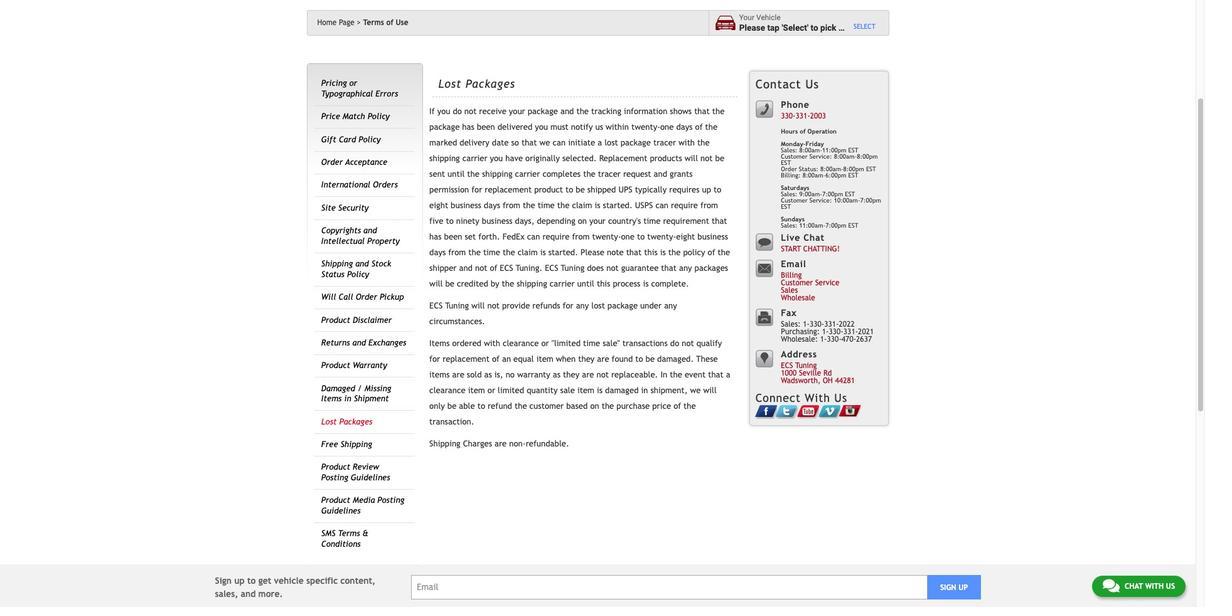 Task type: describe. For each thing, give the bounding box(es) containing it.
lost packages link
[[321, 417, 372, 427]]

status:
[[799, 166, 819, 173]]

that right the so on the top of page
[[522, 138, 537, 148]]

policy for price match policy
[[368, 112, 390, 121]]

2022
[[839, 320, 855, 329]]

330- inside phone 330-331-2003
[[781, 112, 796, 121]]

be down shipper
[[445, 279, 454, 289]]

2 vertical spatial with
[[1145, 583, 1164, 591]]

purchasing:
[[781, 328, 820, 337]]

customer inside the email billing customer service sales wholesale
[[781, 279, 813, 288]]

we inside items ordered with clearance or "limited time sale" transactions do not qualify for replacement of an equal item when they are found to be damaged. these items are sold as is, no warranty as they are not replaceable. in the event that a clearance item or limited quantity sale item is damaged in shipment, we will only be able to refund the customer based on the purchase price of the transaction.
[[690, 386, 701, 396]]

usps
[[635, 201, 653, 210]]

1 horizontal spatial tracer
[[653, 138, 676, 148]]

2 horizontal spatial item
[[577, 386, 595, 396]]

not left the receive
[[464, 107, 477, 116]]

sms terms & conditions
[[321, 529, 368, 549]]

0 horizontal spatial been
[[444, 232, 462, 242]]

policy inside shipping and stock status policy
[[347, 270, 369, 279]]

2 horizontal spatial business
[[698, 232, 728, 242]]

refundable.
[[526, 439, 569, 449]]

are left sold
[[452, 370, 464, 380]]

1 vertical spatial can
[[656, 201, 669, 210]]

friday
[[806, 141, 824, 147]]

will inside items ordered with clearance or "limited time sale" transactions do not qualify for replacement of an equal item when they are found to be damaged. these items are sold as is, no warranty as they are not replaceable. in the event that a clearance item or limited quantity sale item is damaged in shipment, we will only be able to refund the customer based on the purchase price of the transaction.
[[703, 386, 717, 396]]

wholesale
[[781, 294, 815, 303]]

1 vertical spatial carrier
[[515, 170, 540, 179]]

if
[[429, 107, 435, 116]]

damaged
[[605, 386, 639, 396]]

quantity
[[527, 386, 558, 396]]

0 horizontal spatial any
[[576, 301, 589, 311]]

that up guarantee on the right
[[626, 248, 642, 257]]

will inside the "ecs tuning will not provide refunds for any lost package under any circumstances."
[[472, 301, 485, 311]]

contact
[[756, 77, 801, 91]]

330- down 2022 at the bottom
[[827, 335, 842, 344]]

international orders
[[321, 180, 398, 190]]

sms terms & conditions link
[[321, 529, 368, 549]]

time down usps
[[644, 217, 661, 226]]

ordered
[[452, 339, 481, 348]]

330-331-2003 link
[[781, 112, 826, 121]]

do inside if you do not receive your package and the tracking information shows that the package has been delivered you must notify us within twenty-one days of the marked delivery date so that we can initiate a lost package tracer with the shipping carrier you have originally selected. replacement products will not be sent until the shipping carrier completes the tracer request and grants permission for replacement product to be shipped ups typically requires up to eight business days from the time the claim is started. usps can require from five to ninety business days, depending on your country's time requirement that has been set forth. fedex can require from twenty-one to twenty-eight business days from the time the claim is started. please note that this is the policy of the shipper and not of ecs tuning. ecs tuning does not guarantee that any packages will be credited by the shipping carrier until this process is complete.
[[453, 107, 462, 116]]

0 horizontal spatial business
[[451, 201, 481, 210]]

0 vertical spatial 8:00pm
[[857, 153, 878, 160]]

to down country's
[[637, 232, 645, 242]]

will call order pickup
[[321, 293, 404, 302]]

are down sale"
[[597, 355, 609, 364]]

depending
[[537, 217, 576, 226]]

us
[[595, 122, 603, 132]]

1 as from the left
[[484, 370, 492, 380]]

will down shipper
[[429, 279, 443, 289]]

1 horizontal spatial you
[[490, 154, 503, 163]]

2 horizontal spatial shipping
[[517, 279, 547, 289]]

please inside "your vehicle please tap 'select' to pick a vehicle"
[[739, 22, 765, 32]]

on inside items ordered with clearance or "limited time sale" transactions do not qualify for replacement of an equal item when they are found to be damaged. these items are sold as is, no warranty as they are not replaceable. in the event that a clearance item or limited quantity sale item is damaged in shipment, we will only be able to refund the customer based on the purchase price of the transaction.
[[590, 402, 599, 411]]

chat with us
[[1125, 583, 1175, 591]]

not right products
[[701, 154, 713, 163]]

are up based at the left
[[582, 370, 594, 380]]

sms
[[321, 529, 336, 539]]

not up credited
[[475, 264, 487, 273]]

to down completes
[[566, 185, 573, 195]]

package inside the "ecs tuning will not provide refunds for any lost package under any circumstances."
[[608, 301, 638, 311]]

start chatting! link
[[781, 245, 840, 254]]

0 vertical spatial can
[[553, 138, 566, 148]]

is left policy on the right of the page
[[660, 248, 666, 257]]

ecs left tuning.
[[500, 264, 513, 273]]

product for product review posting guidelines
[[321, 463, 350, 472]]

2 horizontal spatial 331-
[[844, 328, 858, 337]]

and up "must"
[[561, 107, 574, 116]]

1 horizontal spatial this
[[644, 248, 658, 257]]

from down 'set'
[[448, 248, 466, 257]]

that right requirement
[[712, 217, 727, 226]]

damaged / missing items in shipment link
[[321, 384, 391, 404]]

7:00pm down 10:00am-
[[826, 222, 847, 229]]

8:00am- up status:
[[799, 147, 822, 154]]

1- left 2022 at the bottom
[[822, 328, 829, 337]]

shipment
[[354, 394, 389, 404]]

0 vertical spatial packages
[[466, 77, 515, 90]]

2 service: from the top
[[810, 197, 832, 204]]

returns
[[321, 338, 350, 348]]

sales,
[[215, 589, 238, 599]]

1 vertical spatial lost packages
[[321, 417, 372, 427]]

note
[[607, 248, 624, 257]]

9:00am-
[[799, 191, 822, 198]]

0 horizontal spatial shipping
[[429, 154, 460, 163]]

refunds
[[533, 301, 560, 311]]

0 vertical spatial clearance
[[503, 339, 539, 348]]

found
[[612, 355, 633, 364]]

us for connect
[[834, 392, 848, 405]]

packages
[[695, 264, 728, 273]]

is down shipped on the top of page
[[595, 201, 600, 210]]

0 horizontal spatial until
[[448, 170, 465, 179]]

on inside if you do not receive your package and the tracking information shows that the package has been delivered you must notify us within twenty-one days of the marked delivery date so that we can initiate a lost package tracer with the shipping carrier you have originally selected. replacement products will not be sent until the shipping carrier completes the tracer request and grants permission for replacement product to be shipped ups typically requires up to eight business days from the time the claim is started. usps can require from five to ninety business days, depending on your country's time requirement that has been set forth. fedex can require from twenty-one to twenty-eight business days from the time the claim is started. please note that this is the policy of the shipper and not of ecs tuning. ecs tuning does not guarantee that any packages will be credited by the shipping carrier until this process is complete.
[[578, 217, 587, 226]]

tuning.
[[516, 264, 543, 273]]

1 horizontal spatial terms
[[363, 18, 384, 27]]

a inside items ordered with clearance or "limited time sale" transactions do not qualify for replacement of an equal item when they are found to be damaged. these items are sold as is, no warranty as they are not replaceable. in the event that a clearance item or limited quantity sale item is damaged in shipment, we will only be able to refund the customer based on the purchase price of the transaction.
[[726, 370, 731, 380]]

damaged
[[321, 384, 355, 393]]

that up complete.
[[661, 264, 677, 273]]

package up "marked" in the left top of the page
[[429, 122, 460, 132]]

get
[[258, 576, 271, 586]]

44281
[[835, 377, 855, 386]]

product warranty
[[321, 361, 387, 371]]

connect
[[756, 392, 801, 405]]

delivered
[[498, 122, 533, 132]]

terms inside sms terms & conditions
[[338, 529, 360, 539]]

have
[[506, 154, 523, 163]]

be left shipped on the top of page
[[576, 185, 585, 195]]

customer
[[530, 402, 564, 411]]

hours of operation monday-friday sales: 8:00am-11:00pm est customer service: 8:00am-8:00pm est order status: 8:00am-8:00pm est billing: 8:00am-6:00pm est saturdays sales: 9:00am-7:00pm est customer service: 10:00am-7:00pm est sundays sales: 11:00am-7:00pm est
[[781, 128, 881, 229]]

that inside items ordered with clearance or "limited time sale" transactions do not qualify for replacement of an equal item when they are found to be damaged. these items are sold as is, no warranty as they are not replaceable. in the event that a clearance item or limited quantity sale item is damaged in shipment, we will only be able to refund the customer based on the purchase price of the transaction.
[[708, 370, 724, 380]]

posting for product review posting guidelines
[[321, 473, 348, 483]]

1 vertical spatial packages
[[339, 417, 372, 427]]

international orders link
[[321, 180, 398, 190]]

1- up wholesale:
[[803, 320, 810, 329]]

property
[[367, 237, 400, 246]]

is up tuning.
[[540, 248, 546, 257]]

please inside if you do not receive your package and the tracking information shows that the package has been delivered you must notify us within twenty-one days of the marked delivery date so that we can initiate a lost package tracer with the shipping carrier you have originally selected. replacement products will not be sent until the shipping carrier completes the tracer request and grants permission for replacement product to be shipped ups typically requires up to eight business days from the time the claim is started. usps can require from five to ninety business days, depending on your country's time requirement that has been set forth. fedex can require from twenty-one to twenty-eight business days from the time the claim is started. please note that this is the policy of the shipper and not of ecs tuning. ecs tuning does not guarantee that any packages will be credited by the shipping carrier until this process is complete.
[[581, 248, 605, 257]]

1 vertical spatial this
[[597, 279, 610, 289]]

0 horizontal spatial order
[[321, 158, 343, 167]]

if you do not receive your package and the tracking information shows that the package has been delivered you must notify us within twenty-one days of the marked delivery date so that we can initiate a lost package tracer with the shipping carrier you have originally selected. replacement products will not be sent until the shipping carrier completes the tracer request and grants permission for replacement product to be shipped ups typically requires up to eight business days from the time the claim is started. usps can require from five to ninety business days, depending on your country's time requirement that has been set forth. fedex can require from twenty-one to twenty-eight business days from the time the claim is started. please note that this is the policy of the shipper and not of ecs tuning. ecs tuning does not guarantee that any packages will be credited by the shipping carrier until this process is complete.
[[429, 107, 730, 289]]

content,
[[340, 576, 376, 586]]

8:00am- down 11:00pm
[[820, 166, 843, 173]]

will up grants
[[685, 154, 698, 163]]

order inside the hours of operation monday-friday sales: 8:00am-11:00pm est customer service: 8:00am-8:00pm est order status: 8:00am-8:00pm est billing: 8:00am-6:00pm est saturdays sales: 9:00am-7:00pm est customer service: 10:00am-7:00pm est sundays sales: 11:00am-7:00pm est
[[781, 166, 797, 173]]

product for product media posting guidelines
[[321, 496, 350, 506]]

0 vertical spatial eight
[[429, 201, 448, 210]]

1 horizontal spatial has
[[462, 122, 474, 132]]

2 horizontal spatial carrier
[[550, 279, 575, 289]]

sales link
[[781, 286, 798, 295]]

to inside "your vehicle please tap 'select' to pick a vehicle"
[[811, 22, 818, 32]]

twenty- down requirement
[[647, 232, 676, 242]]

1 vertical spatial started.
[[549, 248, 578, 257]]

pick
[[820, 22, 837, 32]]

1 vertical spatial or
[[541, 339, 549, 348]]

select link
[[854, 22, 876, 31]]

policy for gift card policy
[[359, 135, 381, 144]]

and down products
[[654, 170, 667, 179]]

originally
[[525, 154, 560, 163]]

1 horizontal spatial lost packages
[[438, 77, 515, 90]]

up inside if you do not receive your package and the tracking information shows that the package has been delivered you must notify us within twenty-one days of the marked delivery date so that we can initiate a lost package tracer with the shipping carrier you have originally selected. replacement products will not be sent until the shipping carrier completes the tracer request and grants permission for replacement product to be shipped ups typically requires up to eight business days from the time the claim is started. usps can require from five to ninety business days, depending on your country's time requirement that has been set forth. fedex can require from twenty-one to twenty-eight business days from the time the claim is started. please note that this is the policy of the shipper and not of ecs tuning. ecs tuning does not guarantee that any packages will be credited by the shipping carrier until this process is complete.
[[702, 185, 711, 195]]

0 vertical spatial you
[[437, 107, 450, 116]]

7:00pm right 9:00am-
[[860, 197, 881, 204]]

request
[[623, 170, 651, 179]]

time inside items ordered with clearance or "limited time sale" transactions do not qualify for replacement of an equal item when they are found to be damaged. these items are sold as is, no warranty as they are not replaceable. in the event that a clearance item or limited quantity sale item is damaged in shipment, we will only be able to refund the customer based on the purchase price of the transaction.
[[583, 339, 600, 348]]

0 horizontal spatial us
[[806, 77, 819, 91]]

price match policy link
[[321, 112, 390, 121]]

equal
[[514, 355, 534, 364]]

0 horizontal spatial has
[[429, 232, 442, 242]]

not up damaged.
[[682, 339, 694, 348]]

an
[[502, 355, 511, 364]]

1 horizontal spatial claim
[[572, 201, 592, 210]]

0 vertical spatial one
[[660, 122, 674, 132]]

able
[[459, 402, 475, 411]]

7:00pm down 6:00pm at the top
[[822, 191, 843, 198]]

1 horizontal spatial your
[[589, 217, 606, 226]]

is,
[[494, 370, 503, 380]]

to right the five
[[446, 217, 454, 226]]

credited
[[457, 279, 488, 289]]

0 horizontal spatial tracer
[[598, 170, 621, 179]]

twenty- down information
[[631, 122, 660, 132]]

0 horizontal spatial carrier
[[462, 154, 487, 163]]

replaceable.
[[611, 370, 658, 380]]

1 vertical spatial one
[[621, 232, 635, 242]]

to right able
[[478, 402, 485, 411]]

be right only
[[447, 402, 457, 411]]

price match policy
[[321, 112, 390, 121]]

330- left the 2637
[[829, 328, 844, 337]]

product media posting guidelines
[[321, 496, 405, 516]]

chat inside live chat start chatting!
[[804, 232, 825, 243]]

hours
[[781, 128, 798, 135]]

any inside if you do not receive your package and the tracking information shows that the package has been delivered you must notify us within twenty-one days of the marked delivery date so that we can initiate a lost package tracer with the shipping carrier you have originally selected. replacement products will not be sent until the shipping carrier completes the tracer request and grants permission for replacement product to be shipped ups typically requires up to eight business days from the time the claim is started. usps can require from five to ninety business days, depending on your country's time requirement that has been set forth. fedex can require from twenty-one to twenty-eight business days from the time the claim is started. please note that this is the policy of the shipper and not of ecs tuning. ecs tuning does not guarantee that any packages will be credited by the shipping carrier until this process is complete.
[[679, 264, 692, 273]]

1 vertical spatial business
[[482, 217, 513, 226]]

to right requires
[[714, 185, 722, 195]]

shipping for shipping and stock status policy
[[321, 259, 353, 269]]

initiate
[[568, 138, 595, 148]]

a inside if you do not receive your package and the tracking information shows that the package has been delivered you must notify us within twenty-one days of the marked delivery date so that we can initiate a lost package tracer with the shipping carrier you have originally selected. replacement products will not be sent until the shipping carrier completes the tracer request and grants permission for replacement product to be shipped ups typically requires up to eight business days from the time the claim is started. usps can require from five to ninety business days, depending on your country's time requirement that has been set forth. fedex can require from twenty-one to twenty-eight business days from the time the claim is started. please note that this is the policy of the shipper and not of ecs tuning. ecs tuning does not guarantee that any packages will be credited by the shipping carrier until this process is complete.
[[598, 138, 602, 148]]

vehicle inside "your vehicle please tap 'select' to pick a vehicle"
[[845, 22, 873, 32]]

sign for sign up
[[940, 584, 956, 592]]

0 vertical spatial they
[[578, 355, 595, 364]]

tap
[[767, 22, 780, 32]]

package up "replacement"
[[621, 138, 651, 148]]

days,
[[515, 217, 535, 226]]

ecs right tuning.
[[545, 264, 558, 273]]

items inside damaged / missing items in shipment
[[321, 394, 342, 404]]

product disclaimer link
[[321, 315, 392, 325]]

1 horizontal spatial any
[[664, 301, 677, 311]]

replacement inside if you do not receive your package and the tracking information shows that the package has been delivered you must notify us within twenty-one days of the marked delivery date so that we can initiate a lost package tracer with the shipping carrier you have originally selected. replacement products will not be sent until the shipping carrier completes the tracer request and grants permission for replacement product to be shipped ups typically requires up to eight business days from the time the claim is started. usps can require from five to ninety business days, depending on your country's time requirement that has been set forth. fedex can require from twenty-one to twenty-eight business days from the time the claim is started. please note that this is the policy of the shipper and not of ecs tuning. ecs tuning does not guarantee that any packages will be credited by the shipping carrier until this process is complete.
[[485, 185, 532, 195]]

to up replaceable.
[[635, 355, 643, 364]]

1 vertical spatial chat
[[1125, 583, 1143, 591]]

1 vertical spatial 8:00pm
[[843, 166, 864, 173]]

for inside if you do not receive your package and the tracking information shows that the package has been delivered you must notify us within twenty-one days of the marked delivery date so that we can initiate a lost package tracer with the shipping carrier you have originally selected. replacement products will not be sent until the shipping carrier completes the tracer request and grants permission for replacement product to be shipped ups typically requires up to eight business days from the time the claim is started. usps can require from five to ninety business days, depending on your country's time requirement that has been set forth. fedex can require from twenty-one to twenty-eight business days from the time the claim is started. please note that this is the policy of the shipper and not of ecs tuning. ecs tuning does not guarantee that any packages will be credited by the shipping carrier until this process is complete.
[[472, 185, 482, 195]]

do inside items ordered with clearance or "limited time sale" transactions do not qualify for replacement of an equal item when they are found to be damaged. these items are sold as is, no warranty as they are not replaceable. in the event that a clearance item or limited quantity sale item is damaged in shipment, we will only be able to refund the customer based on the purchase price of the transaction.
[[670, 339, 679, 348]]

1 horizontal spatial order
[[356, 293, 377, 302]]

1 horizontal spatial or
[[488, 386, 495, 396]]

comments image
[[1103, 579, 1120, 594]]

from down depending
[[572, 232, 590, 242]]

twenty- up note
[[592, 232, 621, 242]]

only
[[429, 402, 445, 411]]

review
[[353, 463, 379, 472]]

1 vertical spatial eight
[[676, 232, 695, 242]]

stock
[[371, 259, 391, 269]]

1 horizontal spatial 331-
[[824, 320, 839, 329]]

8:00am- up 9:00am-
[[803, 172, 826, 179]]

10:00am-
[[834, 197, 860, 204]]

ecs inside the "ecs tuning will not provide refunds for any lost package under any circumstances."
[[429, 301, 443, 311]]

price
[[321, 112, 340, 121]]

1 service: from the top
[[810, 153, 832, 160]]

your
[[739, 13, 755, 22]]

1 vertical spatial you
[[535, 122, 548, 132]]

not up 'damaged'
[[597, 370, 609, 380]]

0 vertical spatial started.
[[603, 201, 633, 210]]

copyrights and intellectual property link
[[321, 226, 400, 246]]

Email email field
[[411, 576, 928, 600]]

media
[[353, 496, 375, 506]]

1 vertical spatial days
[[484, 201, 500, 210]]

live
[[781, 232, 801, 243]]

tuning inside if you do not receive your package and the tracking information shows that the package has been delivered you must notify us within twenty-one days of the marked delivery date so that we can initiate a lost package tracer with the shipping carrier you have originally selected. replacement products will not be sent until the shipping carrier completes the tracer request and grants permission for replacement product to be shipped ups typically requires up to eight business days from the time the claim is started. usps can require from five to ninety business days, depending on your country's time requirement that has been set forth. fedex can require from twenty-one to twenty-eight business days from the time the claim is started. please note that this is the policy of the shipper and not of ecs tuning. ecs tuning does not guarantee that any packages will be credited by the shipping carrier until this process is complete.
[[561, 264, 585, 273]]

email
[[781, 259, 806, 269]]

from up days,
[[503, 201, 520, 210]]

chat with us link
[[1092, 576, 1186, 598]]

not down note
[[607, 264, 619, 273]]

2 horizontal spatial days
[[676, 122, 693, 132]]

tuning inside address ecs tuning 1000 seville rd wadsworth, oh 44281
[[795, 362, 817, 371]]

home page
[[317, 18, 355, 27]]

up for sign up to get vehicle specific content, sales, and more.
[[234, 576, 245, 586]]

grants
[[670, 170, 693, 179]]

under
[[640, 301, 662, 311]]

free shipping link
[[321, 440, 372, 449]]

requirement
[[663, 217, 709, 226]]

package up "must"
[[528, 107, 558, 116]]

fedex
[[503, 232, 525, 242]]

site security link
[[321, 203, 369, 213]]

8:00am- up 6:00pm at the top
[[834, 153, 857, 160]]

sundays
[[781, 216, 805, 223]]

1 horizontal spatial been
[[477, 122, 495, 132]]

and up credited
[[459, 264, 473, 273]]



Task type: vqa. For each thing, say whether or not it's contained in the screenshot.
griot's associated with Griot's Car Care Starter Kit
no



Task type: locate. For each thing, give the bounding box(es) containing it.
guidelines down media
[[321, 507, 361, 516]]

0 horizontal spatial do
[[453, 107, 462, 116]]

product down "returns"
[[321, 361, 350, 371]]

any right refunds
[[576, 301, 589, 311]]

2021
[[858, 328, 874, 337]]

331- inside phone 330-331-2003
[[796, 112, 810, 121]]

0 vertical spatial items
[[429, 339, 450, 348]]

in inside items ordered with clearance or "limited time sale" transactions do not qualify for replacement of an equal item when they are found to be damaged. these items are sold as is, no warranty as they are not replaceable. in the event that a clearance item or limited quantity sale item is damaged in shipment, we will only be able to refund the customer based on the purchase price of the transaction.
[[641, 386, 648, 396]]

that right shows
[[694, 107, 710, 116]]

one
[[660, 122, 674, 132], [621, 232, 635, 242]]

product inside product media posting guidelines
[[321, 496, 350, 506]]

0 vertical spatial lost
[[438, 77, 462, 90]]

not inside the "ecs tuning will not provide refunds for any lost package under any circumstances."
[[487, 301, 500, 311]]

0 vertical spatial do
[[453, 107, 462, 116]]

missing
[[365, 384, 391, 393]]

are left non-
[[495, 439, 507, 449]]

policy up the will call order pickup
[[347, 270, 369, 279]]

up
[[702, 185, 711, 195], [234, 576, 245, 586], [959, 584, 968, 592]]

order
[[321, 158, 343, 167], [781, 166, 797, 173], [356, 293, 377, 302]]

oh
[[823, 377, 833, 386]]

claim down shipped on the top of page
[[572, 201, 592, 210]]

that down the these at the bottom right
[[708, 370, 724, 380]]

1 vertical spatial for
[[563, 301, 574, 311]]

product up "returns"
[[321, 315, 350, 325]]

1 horizontal spatial require
[[671, 201, 698, 210]]

from up requirement
[[701, 201, 718, 210]]

1 horizontal spatial item
[[536, 355, 554, 364]]

must
[[551, 122, 569, 132]]

0 vertical spatial replacement
[[485, 185, 532, 195]]

1 vertical spatial service:
[[810, 197, 832, 204]]

chat
[[804, 232, 825, 243], [1125, 583, 1143, 591]]

within
[[606, 122, 629, 132]]

guidelines inside product review posting guidelines
[[351, 473, 390, 483]]

replacement down 'ordered'
[[443, 355, 490, 364]]

lost inside the "ecs tuning will not provide refunds for any lost package under any circumstances."
[[592, 301, 605, 311]]

0 horizontal spatial a
[[598, 138, 602, 148]]

a inside "your vehicle please tap 'select' to pick a vehicle"
[[839, 22, 843, 32]]

product disclaimer
[[321, 315, 392, 325]]

shipping for shipping charges are non-refundable.
[[429, 439, 461, 449]]

product for product warranty
[[321, 361, 350, 371]]

2 vertical spatial policy
[[347, 270, 369, 279]]

3 product from the top
[[321, 463, 350, 472]]

and down product disclaimer link
[[353, 338, 366, 348]]

8:00pm right 11:00pm
[[857, 153, 878, 160]]

us up phone
[[806, 77, 819, 91]]

charges
[[463, 439, 492, 449]]

3 customer from the top
[[781, 279, 813, 288]]

2 vertical spatial tuning
[[795, 362, 817, 371]]

wholesale:
[[781, 335, 818, 344]]

shipping up status
[[321, 259, 353, 269]]

shipping
[[321, 259, 353, 269], [429, 439, 461, 449], [341, 440, 372, 449]]

sales
[[781, 286, 798, 295]]

1 horizontal spatial for
[[472, 185, 482, 195]]

1 vertical spatial your
[[589, 217, 606, 226]]

0 horizontal spatial packages
[[339, 417, 372, 427]]

with inside items ordered with clearance or "limited time sale" transactions do not qualify for replacement of an equal item when they are found to be damaged. these items are sold as is, no warranty as they are not replaceable. in the event that a clearance item or limited quantity sale item is damaged in shipment, we will only be able to refund the customer based on the purchase price of the transaction.
[[484, 339, 500, 348]]

they right when
[[578, 355, 595, 364]]

1 vertical spatial vehicle
[[274, 576, 304, 586]]

policy
[[368, 112, 390, 121], [359, 135, 381, 144], [347, 270, 369, 279]]

330-
[[781, 112, 796, 121], [810, 320, 824, 329], [829, 328, 844, 337], [827, 335, 842, 344]]

2 sales: from the top
[[781, 191, 798, 198]]

eight
[[429, 201, 448, 210], [676, 232, 695, 242]]

1 horizontal spatial packages
[[466, 77, 515, 90]]

receive
[[479, 107, 506, 116]]

replacement inside items ordered with clearance or "limited time sale" transactions do not qualify for replacement of an equal item when they are found to be damaged. these items are sold as is, no warranty as they are not replaceable. in the event that a clearance item or limited quantity sale item is damaged in shipment, we will only be able to refund the customer based on the purchase price of the transaction.
[[443, 355, 490, 364]]

started.
[[603, 201, 633, 210], [549, 248, 578, 257]]

posting for product media posting guidelines
[[377, 496, 405, 506]]

4 product from the top
[[321, 496, 350, 506]]

0 horizontal spatial we
[[540, 138, 550, 148]]

2 vertical spatial or
[[488, 386, 495, 396]]

in down damaged
[[344, 394, 351, 404]]

0 vertical spatial for
[[472, 185, 482, 195]]

service:
[[810, 153, 832, 160], [810, 197, 832, 204]]

five
[[429, 217, 443, 226]]

forth.
[[479, 232, 500, 242]]

330- up wholesale:
[[810, 320, 824, 329]]

lost down does
[[592, 301, 605, 311]]

shows
[[670, 107, 692, 116]]

lost packages up free shipping
[[321, 417, 372, 427]]

posting inside product media posting guidelines
[[377, 496, 405, 506]]

transactions
[[623, 339, 668, 348]]

for inside the "ecs tuning will not provide refunds for any lost package under any circumstances."
[[563, 301, 574, 311]]

sales: inside fax sales: 1-330-331-2022 purchasing: 1-330-331-2021 wholesale: 1-330-470-2637
[[781, 320, 801, 329]]

packages up the receive
[[466, 77, 515, 90]]

0 horizontal spatial clearance
[[429, 386, 466, 396]]

be down transactions
[[646, 355, 655, 364]]

chat right comments icon
[[1125, 583, 1143, 591]]

qualify
[[697, 339, 722, 348]]

vehicle inside sign up to get vehicle specific content, sales, and more.
[[274, 576, 304, 586]]

warranty
[[517, 370, 550, 380]]

2 horizontal spatial up
[[959, 584, 968, 592]]

1 horizontal spatial sign
[[940, 584, 956, 592]]

items inside items ordered with clearance or "limited time sale" transactions do not qualify for replacement of an equal item when they are found to be damaged. these items are sold as is, no warranty as they are not replaceable. in the event that a clearance item or limited quantity sale item is damaged in shipment, we will only be able to refund the customer based on the purchase price of the transaction.
[[429, 339, 450, 348]]

is left 'damaged'
[[597, 386, 603, 396]]

item down sold
[[468, 386, 485, 396]]

4 sales: from the top
[[781, 320, 801, 329]]

sales: down 'hours'
[[781, 147, 798, 154]]

been
[[477, 122, 495, 132], [444, 232, 462, 242]]

can down days,
[[527, 232, 540, 242]]

and inside shipping and stock status policy
[[355, 259, 369, 269]]

1 horizontal spatial carrier
[[515, 170, 540, 179]]

on
[[578, 217, 587, 226], [590, 402, 599, 411]]

0 vertical spatial vehicle
[[845, 22, 873, 32]]

claim
[[572, 201, 592, 210], [518, 248, 538, 257]]

monday-
[[781, 141, 806, 147]]

intellectual
[[321, 237, 365, 246]]

order right call
[[356, 293, 377, 302]]

we inside if you do not receive your package and the tracking information shows that the package has been delivered you must notify us within twenty-one days of the marked delivery date so that we can initiate a lost package tracer with the shipping carrier you have originally selected. replacement products will not be sent until the shipping carrier completes the tracer request and grants permission for replacement product to be shipped ups typically requires up to eight business days from the time the claim is started. usps can require from five to ninety business days, depending on your country's time requirement that has been set forth. fedex can require from twenty-one to twenty-eight business days from the time the claim is started. please note that this is the policy of the shipper and not of ecs tuning. ecs tuning does not guarantee that any packages will be credited by the shipping carrier until this process is complete.
[[540, 138, 550, 148]]

exchanges
[[368, 338, 406, 348]]

330- down phone
[[781, 112, 796, 121]]

shipping and stock status policy
[[321, 259, 391, 279]]

2 vertical spatial customer
[[781, 279, 813, 288]]

contact us
[[756, 77, 819, 91]]

1 vertical spatial been
[[444, 232, 462, 242]]

on right depending
[[578, 217, 587, 226]]

business up "forth."
[[482, 217, 513, 226]]

provide
[[502, 301, 530, 311]]

6:00pm
[[826, 172, 847, 179]]

2 vertical spatial you
[[490, 154, 503, 163]]

live chat start chatting!
[[781, 232, 840, 254]]

posting
[[321, 473, 348, 483], [377, 496, 405, 506]]

specific
[[306, 576, 338, 586]]

items left 'ordered'
[[429, 339, 450, 348]]

shipping down tuning.
[[517, 279, 547, 289]]

up inside sign up to get vehicle specific content, sales, and more.
[[234, 576, 245, 586]]

1 vertical spatial until
[[577, 279, 594, 289]]

and right the sales,
[[241, 589, 256, 599]]

requires
[[669, 185, 700, 195]]

any down policy on the right of the page
[[679, 264, 692, 273]]

time left sale"
[[583, 339, 600, 348]]

up for sign up
[[959, 584, 968, 592]]

0 horizontal spatial require
[[543, 232, 570, 242]]

0 vertical spatial please
[[739, 22, 765, 32]]

guidelines down review on the left bottom of page
[[351, 473, 390, 483]]

0 vertical spatial has
[[462, 122, 474, 132]]

this down does
[[597, 279, 610, 289]]

up inside sign up "button"
[[959, 584, 968, 592]]

and
[[561, 107, 574, 116], [654, 170, 667, 179], [364, 226, 377, 236], [355, 259, 369, 269], [459, 264, 473, 273], [353, 338, 366, 348], [241, 589, 256, 599]]

1 horizontal spatial tuning
[[561, 264, 585, 273]]

1 vertical spatial guidelines
[[321, 507, 361, 516]]

1 vertical spatial we
[[690, 386, 701, 396]]

for up items
[[429, 355, 440, 364]]

terms right page
[[363, 18, 384, 27]]

ecs inside address ecs tuning 1000 seville rd wadsworth, oh 44281
[[781, 362, 793, 371]]

not
[[464, 107, 477, 116], [701, 154, 713, 163], [475, 264, 487, 273], [607, 264, 619, 273], [487, 301, 500, 311], [682, 339, 694, 348], [597, 370, 609, 380]]

lost up "marked" in the left top of the page
[[438, 77, 462, 90]]

gift card policy
[[321, 135, 381, 144]]

2 horizontal spatial with
[[1145, 583, 1164, 591]]

0 vertical spatial this
[[644, 248, 658, 257]]

1 horizontal spatial lost
[[438, 77, 462, 90]]

lost inside if you do not receive your package and the tracking information shows that the package has been delivered you must notify us within twenty-one days of the marked delivery date so that we can initiate a lost package tracer with the shipping carrier you have originally selected. replacement products will not be sent until the shipping carrier completes the tracer request and grants permission for replacement product to be shipped ups typically requires up to eight business days from the time the claim is started. usps can require from five to ninety business days, depending on your country's time requirement that has been set forth. fedex can require from twenty-one to twenty-eight business days from the time the claim is started. please note that this is the policy of the shipper and not of ecs tuning. ecs tuning does not guarantee that any packages will be credited by the shipping carrier until this process is complete.
[[605, 138, 618, 148]]

vehicle
[[756, 13, 781, 22]]

or inside pricing or typographical errors
[[349, 79, 357, 88]]

policy right card
[[359, 135, 381, 144]]

card
[[339, 135, 356, 144]]

email billing customer service sales wholesale
[[781, 259, 840, 303]]

has down the five
[[429, 232, 442, 242]]

lost down the within
[[605, 138, 618, 148]]

shipping inside shipping and stock status policy
[[321, 259, 353, 269]]

with right 'ordered'
[[484, 339, 500, 348]]

0 vertical spatial a
[[839, 22, 843, 32]]

0 vertical spatial require
[[671, 201, 698, 210]]

1 horizontal spatial up
[[702, 185, 711, 195]]

0 vertical spatial business
[[451, 201, 481, 210]]

2 as from the left
[[553, 370, 561, 380]]

this
[[644, 248, 658, 257], [597, 279, 610, 289]]

service: left 10:00am-
[[810, 197, 832, 204]]

business up policy on the right of the page
[[698, 232, 728, 242]]

2 horizontal spatial can
[[656, 201, 669, 210]]

2 horizontal spatial a
[[839, 22, 843, 32]]

is inside items ordered with clearance or "limited time sale" transactions do not qualify for replacement of an equal item when they are found to be damaged. these items are sold as is, no warranty as they are not replaceable. in the event that a clearance item or limited quantity sale item is damaged in shipment, we will only be able to refund the customer based on the purchase price of the transaction.
[[597, 386, 603, 396]]

tuning inside the "ecs tuning will not provide refunds for any lost package under any circumstances."
[[445, 301, 469, 311]]

0 horizontal spatial one
[[621, 232, 635, 242]]

any right under
[[664, 301, 677, 311]]

time
[[538, 201, 555, 210], [644, 217, 661, 226], [483, 248, 500, 257], [583, 339, 600, 348]]

1 horizontal spatial started.
[[603, 201, 633, 210]]

wadsworth,
[[781, 377, 821, 386]]

shipping down lost packages link
[[341, 440, 372, 449]]

items down damaged
[[321, 394, 342, 404]]

time down "forth."
[[483, 248, 500, 257]]

can down "must"
[[553, 138, 566, 148]]

of inside the hours of operation monday-friday sales: 8:00am-11:00pm est customer service: 8:00am-8:00pm est order status: 8:00am-8:00pm est billing: 8:00am-6:00pm est saturdays sales: 9:00am-7:00pm est customer service: 10:00am-7:00pm est sundays sales: 11:00am-7:00pm est
[[800, 128, 806, 135]]

for right refunds
[[563, 301, 574, 311]]

1 horizontal spatial a
[[726, 370, 731, 380]]

to inside sign up to get vehicle specific content, sales, and more.
[[247, 576, 256, 586]]

guidelines for media
[[321, 507, 361, 516]]

2 vertical spatial for
[[429, 355, 440, 364]]

guidelines inside product media posting guidelines
[[321, 507, 361, 516]]

eight up the five
[[429, 201, 448, 210]]

1 horizontal spatial business
[[482, 217, 513, 226]]

product
[[321, 315, 350, 325], [321, 361, 350, 371], [321, 463, 350, 472], [321, 496, 350, 506]]

0 vertical spatial guidelines
[[351, 473, 390, 483]]

0 vertical spatial tracer
[[653, 138, 676, 148]]

sign for sign up to get vehicle specific content, sales, and more.
[[215, 576, 232, 586]]

0 vertical spatial chat
[[804, 232, 825, 243]]

non-
[[509, 439, 526, 449]]

for
[[472, 185, 482, 195], [563, 301, 574, 311], [429, 355, 440, 364]]

1 vertical spatial has
[[429, 232, 442, 242]]

guidelines for review
[[351, 473, 390, 483]]

us for chat
[[1166, 583, 1175, 591]]

order acceptance
[[321, 158, 387, 167]]

and up property
[[364, 226, 377, 236]]

posting down the free in the left bottom of the page
[[321, 473, 348, 483]]

notify
[[571, 122, 593, 132]]

of
[[386, 18, 393, 27], [695, 122, 703, 132], [800, 128, 806, 135], [708, 248, 715, 257], [490, 264, 497, 273], [492, 355, 500, 364], [674, 402, 681, 411]]

and inside sign up to get vehicle specific content, sales, and more.
[[241, 589, 256, 599]]

1 customer from the top
[[781, 153, 808, 160]]

0 vertical spatial on
[[578, 217, 587, 226]]

for inside items ordered with clearance or "limited time sale" transactions do not qualify for replacement of an equal item when they are found to be damaged. these items are sold as is, no warranty as they are not replaceable. in the event that a clearance item or limited quantity sale item is damaged in shipment, we will only be able to refund the customer based on the purchase price of the transaction.
[[429, 355, 440, 364]]

0 horizontal spatial item
[[468, 386, 485, 396]]

fax
[[781, 308, 797, 318]]

1 horizontal spatial chat
[[1125, 583, 1143, 591]]

you down date
[[490, 154, 503, 163]]

item up warranty
[[536, 355, 554, 364]]

address
[[781, 349, 817, 360]]

0 vertical spatial we
[[540, 138, 550, 148]]

select
[[854, 22, 876, 30]]

1 product from the top
[[321, 315, 350, 325]]

shipment,
[[651, 386, 688, 396]]

ecs tuning will not provide refunds for any lost package under any circumstances.
[[429, 301, 677, 326]]

1 vertical spatial please
[[581, 248, 605, 257]]

in inside damaged / missing items in shipment
[[344, 394, 351, 404]]

seville
[[799, 369, 821, 378]]

0 horizontal spatial items
[[321, 394, 342, 404]]

1 horizontal spatial shipping
[[482, 170, 513, 179]]

with inside if you do not receive your package and the tracking information shows that the package has been delivered you must notify us within twenty-one days of the marked delivery date so that we can initiate a lost package tracer with the shipping carrier you have originally selected. replacement products will not be sent until the shipping carrier completes the tracer request and grants permission for replacement product to be shipped ups typically requires up to eight business days from the time the claim is started. usps can require from five to ninety business days, depending on your country's time requirement that has been set forth. fedex can require from twenty-one to twenty-eight business days from the time the claim is started. please note that this is the policy of the shipper and not of ecs tuning. ecs tuning does not guarantee that any packages will be credited by the shipping carrier until this process is complete.
[[679, 138, 695, 148]]

shipping down transaction.
[[429, 439, 461, 449]]

do
[[453, 107, 462, 116], [670, 339, 679, 348]]

billing
[[781, 271, 802, 280]]

and inside copyrights and intellectual property
[[364, 226, 377, 236]]

sign inside sign up to get vehicle specific content, sales, and more.
[[215, 576, 232, 586]]

0 horizontal spatial on
[[578, 217, 587, 226]]

0 vertical spatial your
[[509, 107, 525, 116]]

8:00pm down 11:00pm
[[843, 166, 864, 173]]

do up damaged.
[[670, 339, 679, 348]]

0 vertical spatial customer
[[781, 153, 808, 160]]

sales:
[[781, 147, 798, 154], [781, 191, 798, 198], [781, 222, 798, 229], [781, 320, 801, 329]]

1 vertical spatial claim
[[518, 248, 538, 257]]

2 horizontal spatial any
[[679, 264, 692, 273]]

sign inside sign up "button"
[[940, 584, 956, 592]]

0 horizontal spatial claim
[[518, 248, 538, 257]]

1 vertical spatial require
[[543, 232, 570, 242]]

1 vertical spatial tuning
[[445, 301, 469, 311]]

days up shipper
[[429, 248, 446, 257]]

limited
[[498, 386, 524, 396]]

site security
[[321, 203, 369, 213]]

this up guarantee on the right
[[644, 248, 658, 257]]

with
[[805, 392, 831, 405]]

0 horizontal spatial your
[[509, 107, 525, 116]]

product inside product review posting guidelines
[[321, 463, 350, 472]]

1 sales: from the top
[[781, 147, 798, 154]]

1- right wholesale:
[[820, 335, 827, 344]]

will down event at right bottom
[[703, 386, 717, 396]]

sign up button
[[928, 576, 981, 600]]

or left "limited
[[541, 339, 549, 348]]

product review posting guidelines link
[[321, 463, 390, 483]]

a down us
[[598, 138, 602, 148]]

1 horizontal spatial eight
[[676, 232, 695, 242]]

with up products
[[679, 138, 695, 148]]

0 horizontal spatial 331-
[[796, 112, 810, 121]]

us down 44281
[[834, 392, 848, 405]]

items
[[429, 339, 450, 348], [321, 394, 342, 404]]

0 horizontal spatial days
[[429, 248, 446, 257]]

has up delivery
[[462, 122, 474, 132]]

2 vertical spatial shipping
[[517, 279, 547, 289]]

will down credited
[[472, 301, 485, 311]]

1 horizontal spatial until
[[577, 279, 594, 289]]

event
[[685, 370, 706, 380]]

2 vertical spatial us
[[1166, 583, 1175, 591]]

sales: up "live"
[[781, 222, 798, 229]]

2 customer from the top
[[781, 197, 808, 204]]

based
[[566, 402, 588, 411]]

do right the if
[[453, 107, 462, 116]]

posting inside product review posting guidelines
[[321, 473, 348, 483]]

gift
[[321, 135, 336, 144]]

2 horizontal spatial us
[[1166, 583, 1175, 591]]

replacement
[[599, 154, 648, 163]]

product review posting guidelines
[[321, 463, 390, 483]]

service
[[815, 279, 840, 288]]

2 vertical spatial can
[[527, 232, 540, 242]]

order acceptance link
[[321, 158, 387, 167]]

1 horizontal spatial on
[[590, 402, 599, 411]]

by
[[491, 279, 499, 289]]

1 vertical spatial they
[[563, 370, 580, 380]]

will call order pickup link
[[321, 293, 404, 302]]

2 product from the top
[[321, 361, 350, 371]]

be right products
[[715, 154, 725, 163]]

3 sales: from the top
[[781, 222, 798, 229]]

time down product
[[538, 201, 555, 210]]

guidelines
[[351, 473, 390, 483], [321, 507, 361, 516]]

0 horizontal spatial this
[[597, 279, 610, 289]]

1 vertical spatial lost
[[321, 417, 337, 427]]

or down is,
[[488, 386, 495, 396]]

you left "must"
[[535, 122, 548, 132]]

product for product disclaimer
[[321, 315, 350, 325]]

0 horizontal spatial lost
[[321, 417, 337, 427]]

lost up the free in the left bottom of the page
[[321, 417, 337, 427]]

home
[[317, 18, 337, 27]]

2 horizontal spatial for
[[563, 301, 574, 311]]

tuning
[[561, 264, 585, 273], [445, 301, 469, 311], [795, 362, 817, 371]]

0 vertical spatial with
[[679, 138, 695, 148]]

or
[[349, 79, 357, 88], [541, 339, 549, 348], [488, 386, 495, 396]]

clearance up the equal
[[503, 339, 539, 348]]

to left "get"
[[247, 576, 256, 586]]

is down guarantee on the right
[[643, 279, 649, 289]]

0 vertical spatial policy
[[368, 112, 390, 121]]

price
[[652, 402, 671, 411]]

1 vertical spatial on
[[590, 402, 599, 411]]

sent
[[429, 170, 445, 179]]

guarantee
[[621, 264, 659, 273]]



